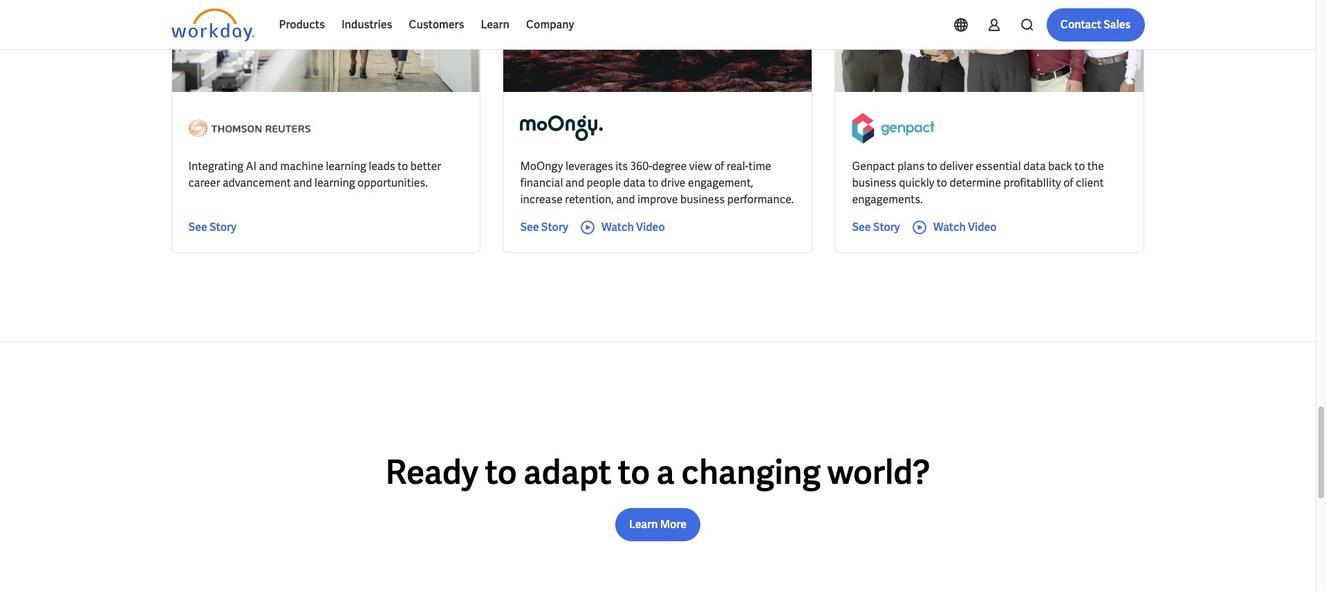 Task type: vqa. For each thing, say whether or not it's contained in the screenshot.
Customer Experience dropdown button
no



Task type: locate. For each thing, give the bounding box(es) containing it.
360-
[[630, 159, 652, 174]]

2 watch video from the left
[[934, 220, 997, 235]]

watch down retention,
[[602, 220, 634, 235]]

0 vertical spatial business
[[852, 176, 897, 190]]

learning down machine
[[315, 176, 355, 190]]

watch video link for data
[[580, 219, 665, 236]]

1 watch from the left
[[602, 220, 634, 235]]

0 vertical spatial learn
[[481, 17, 510, 32]]

story down the engagements.
[[873, 220, 900, 235]]

leverages
[[566, 159, 613, 174]]

story down increase
[[541, 220, 568, 235]]

3 see from the left
[[852, 220, 871, 235]]

ready
[[386, 451, 478, 494]]

client
[[1076, 176, 1104, 190]]

a
[[657, 451, 675, 494]]

products button
[[271, 8, 333, 41]]

see story down the engagements.
[[852, 220, 900, 235]]

story down career in the top of the page
[[209, 220, 237, 235]]

see story link for engagements.
[[852, 219, 900, 236]]

0 horizontal spatial see story link
[[188, 219, 237, 236]]

1 vertical spatial data
[[623, 176, 646, 190]]

watch for to
[[934, 220, 966, 235]]

video
[[636, 220, 665, 235], [968, 220, 997, 235]]

see story link down increase
[[520, 219, 568, 236]]

2 see from the left
[[520, 220, 539, 235]]

0 horizontal spatial watch
[[602, 220, 634, 235]]

thomson reuters holdings inc. image
[[188, 109, 310, 148]]

business down engagement,
[[681, 193, 725, 207]]

watch down determine
[[934, 220, 966, 235]]

machine
[[280, 159, 323, 174]]

1 vertical spatial learn
[[629, 518, 658, 532]]

1 horizontal spatial learn
[[629, 518, 658, 532]]

business down genpact
[[852, 176, 897, 190]]

see story link down career in the top of the page
[[188, 219, 237, 236]]

watch video for determine
[[934, 220, 997, 235]]

see down increase
[[520, 220, 539, 235]]

1 story from the left
[[209, 220, 237, 235]]

see down career in the top of the page
[[188, 220, 207, 235]]

0 horizontal spatial business
[[681, 193, 725, 207]]

to up opportunities.
[[398, 159, 408, 174]]

1 vertical spatial learning
[[315, 176, 355, 190]]

0 horizontal spatial video
[[636, 220, 665, 235]]

1 vertical spatial of
[[1064, 176, 1074, 190]]

adapt
[[524, 451, 612, 494]]

contact sales
[[1061, 17, 1131, 32]]

story
[[209, 220, 237, 235], [541, 220, 568, 235], [873, 220, 900, 235]]

moongy leverages its 360-degree view of real-time financial and people data to drive engagement, increase retention, and improve business performance.
[[520, 159, 794, 207]]

ready to adapt to a changing world?
[[386, 451, 930, 494]]

0 horizontal spatial data
[[623, 176, 646, 190]]

2 see story link from the left
[[520, 219, 568, 236]]

contact sales link
[[1047, 8, 1145, 41]]

3 see story link from the left
[[852, 219, 900, 236]]

deliver
[[940, 159, 974, 174]]

ai
[[246, 159, 257, 174]]

0 vertical spatial learning
[[326, 159, 366, 174]]

video down genpact plans to deliver essential data back to the business quickly to determine profitability of client engagements.
[[968, 220, 997, 235]]

0 horizontal spatial learn
[[481, 17, 510, 32]]

2 horizontal spatial story
[[873, 220, 900, 235]]

advancement
[[223, 176, 291, 190]]

see story
[[188, 220, 237, 235], [520, 220, 568, 235], [852, 220, 900, 235]]

engagements.
[[852, 193, 923, 207]]

learning left leads
[[326, 159, 366, 174]]

1 video from the left
[[636, 220, 665, 235]]

watch video link down retention,
[[580, 219, 665, 236]]

data down 360-
[[623, 176, 646, 190]]

watch video down improve on the top of page
[[602, 220, 665, 235]]

3 story from the left
[[873, 220, 900, 235]]

its
[[616, 159, 628, 174]]

quickly
[[899, 176, 935, 190]]

view
[[689, 159, 712, 174]]

learning
[[326, 159, 366, 174], [315, 176, 355, 190]]

0 horizontal spatial see
[[188, 220, 207, 235]]

1 horizontal spatial story
[[541, 220, 568, 235]]

learn more link
[[615, 509, 701, 542]]

1 vertical spatial business
[[681, 193, 725, 207]]

and right "ai"
[[259, 159, 278, 174]]

1 see story from the left
[[188, 220, 237, 235]]

see story down career in the top of the page
[[188, 220, 237, 235]]

customers button
[[401, 8, 473, 41]]

see down the engagements.
[[852, 220, 871, 235]]

to
[[398, 159, 408, 174], [927, 159, 938, 174], [1075, 159, 1085, 174], [648, 176, 659, 190], [937, 176, 947, 190], [485, 451, 517, 494], [618, 451, 650, 494]]

0 vertical spatial of
[[714, 159, 724, 174]]

essential
[[976, 159, 1021, 174]]

of inside the moongy leverages its 360-degree view of real-time financial and people data to drive engagement, increase retention, and improve business performance.
[[714, 159, 724, 174]]

engagement,
[[688, 176, 753, 190]]

1 see from the left
[[188, 220, 207, 235]]

to left adapt
[[485, 451, 517, 494]]

integrating
[[188, 159, 244, 174]]

see story link down the engagements.
[[852, 219, 900, 236]]

2 video from the left
[[968, 220, 997, 235]]

0 horizontal spatial story
[[209, 220, 237, 235]]

watch for people
[[602, 220, 634, 235]]

0 vertical spatial data
[[1024, 159, 1046, 174]]

1 watch video from the left
[[602, 220, 665, 235]]

integrating ai and machine learning leads to better career advancement and learning opportunities.
[[188, 159, 441, 190]]

learn inside dropdown button
[[481, 17, 510, 32]]

watch
[[602, 220, 634, 235], [934, 220, 966, 235]]

and down machine
[[293, 176, 312, 190]]

to up improve on the top of page
[[648, 176, 659, 190]]

of down back
[[1064, 176, 1074, 190]]

world?
[[828, 451, 930, 494]]

data up profitability
[[1024, 159, 1046, 174]]

1 horizontal spatial business
[[852, 176, 897, 190]]

see story link
[[188, 219, 237, 236], [520, 219, 568, 236], [852, 219, 900, 236]]

learn left 'company'
[[481, 17, 510, 32]]

of up engagement,
[[714, 159, 724, 174]]

of
[[714, 159, 724, 174], [1064, 176, 1074, 190]]

people
[[587, 176, 621, 190]]

see story for genpact plans to deliver essential data back to the business quickly to determine profitability of client engagements.
[[852, 220, 900, 235]]

2 watch from the left
[[934, 220, 966, 235]]

story for moongy leverages its 360-degree view of real-time financial and people data to drive engagement, increase retention, and improve business performance.
[[541, 220, 568, 235]]

2 watch video link from the left
[[911, 219, 997, 236]]

1 horizontal spatial see
[[520, 220, 539, 235]]

3 see story from the left
[[852, 220, 900, 235]]

2 horizontal spatial see story link
[[852, 219, 900, 236]]

learn button
[[473, 8, 518, 41]]

watch video
[[602, 220, 665, 235], [934, 220, 997, 235]]

see story down increase
[[520, 220, 568, 235]]

2 horizontal spatial see
[[852, 220, 871, 235]]

1 horizontal spatial watch
[[934, 220, 966, 235]]

1 horizontal spatial see story link
[[520, 219, 568, 236]]

go to the homepage image
[[171, 8, 254, 41]]

1 watch video link from the left
[[580, 219, 665, 236]]

better
[[410, 159, 441, 174]]

watch video link
[[580, 219, 665, 236], [911, 219, 997, 236]]

0 horizontal spatial see story
[[188, 220, 237, 235]]

real-
[[727, 159, 749, 174]]

1 horizontal spatial video
[[968, 220, 997, 235]]

watch video link down determine
[[911, 219, 997, 236]]

2 horizontal spatial see story
[[852, 220, 900, 235]]

financial
[[520, 176, 563, 190]]

2 story from the left
[[541, 220, 568, 235]]

increase
[[520, 193, 563, 207]]

learn left "more"
[[629, 518, 658, 532]]

learn
[[481, 17, 510, 32], [629, 518, 658, 532]]

to left the
[[1075, 159, 1085, 174]]

1 horizontal spatial see story
[[520, 220, 568, 235]]

2 see story from the left
[[520, 220, 568, 235]]

business
[[852, 176, 897, 190], [681, 193, 725, 207]]

watch video down determine
[[934, 220, 997, 235]]

1 horizontal spatial watch video link
[[911, 219, 997, 236]]

0 horizontal spatial watch video
[[602, 220, 665, 235]]

1 horizontal spatial of
[[1064, 176, 1074, 190]]

data
[[1024, 159, 1046, 174], [623, 176, 646, 190]]

1 horizontal spatial data
[[1024, 159, 1046, 174]]

1 horizontal spatial watch video
[[934, 220, 997, 235]]

learn for learn more
[[629, 518, 658, 532]]

0 horizontal spatial watch video link
[[580, 219, 665, 236]]

and
[[259, 159, 278, 174], [293, 176, 312, 190], [566, 176, 584, 190], [616, 193, 635, 207]]

see
[[188, 220, 207, 235], [520, 220, 539, 235], [852, 220, 871, 235]]

customers
[[409, 17, 464, 32]]

more
[[660, 518, 687, 532]]

0 horizontal spatial of
[[714, 159, 724, 174]]

video down improve on the top of page
[[636, 220, 665, 235]]



Task type: describe. For each thing, give the bounding box(es) containing it.
moongy image
[[520, 109, 603, 148]]

genpact
[[852, 159, 895, 174]]

leads
[[369, 159, 395, 174]]

genpact (uk) limited image
[[852, 109, 935, 148]]

company
[[526, 17, 574, 32]]

industries
[[342, 17, 392, 32]]

video for determine
[[968, 220, 997, 235]]

see for moongy leverages its 360-degree view of real-time financial and people data to drive engagement, increase retention, and improve business performance.
[[520, 220, 539, 235]]

profitability
[[1004, 176, 1061, 190]]

business inside the moongy leverages its 360-degree view of real-time financial and people data to drive engagement, increase retention, and improve business performance.
[[681, 193, 725, 207]]

watch video link for determine
[[911, 219, 997, 236]]

and down the leverages
[[566, 176, 584, 190]]

data inside genpact plans to deliver essential data back to the business quickly to determine profitability of client engagements.
[[1024, 159, 1046, 174]]

1 see story link from the left
[[188, 219, 237, 236]]

video for data
[[636, 220, 665, 235]]

to left a
[[618, 451, 650, 494]]

to inside the moongy leverages its 360-degree view of real-time financial and people data to drive engagement, increase retention, and improve business performance.
[[648, 176, 659, 190]]

time
[[749, 159, 772, 174]]

see story link for increase
[[520, 219, 568, 236]]

watch video for data
[[602, 220, 665, 235]]

products
[[279, 17, 325, 32]]

retention,
[[565, 193, 614, 207]]

performance.
[[727, 193, 794, 207]]

genpact plans to deliver essential data back to the business quickly to determine profitability of client engagements.
[[852, 159, 1104, 207]]

data inside the moongy leverages its 360-degree view of real-time financial and people data to drive engagement, increase retention, and improve business performance.
[[623, 176, 646, 190]]

see story for moongy leverages its 360-degree view of real-time financial and people data to drive engagement, increase retention, and improve business performance.
[[520, 220, 568, 235]]

the
[[1088, 159, 1104, 174]]

contact
[[1061, 17, 1102, 32]]

sales
[[1104, 17, 1131, 32]]

to down deliver
[[937, 176, 947, 190]]

industries button
[[333, 8, 401, 41]]

of inside genpact plans to deliver essential data back to the business quickly to determine profitability of client engagements.
[[1064, 176, 1074, 190]]

learn more
[[629, 518, 687, 532]]

changing
[[682, 451, 821, 494]]

opportunities.
[[358, 176, 428, 190]]

and down people
[[616, 193, 635, 207]]

degree
[[652, 159, 687, 174]]

moongy
[[520, 159, 563, 174]]

story for genpact plans to deliver essential data back to the business quickly to determine profitability of client engagements.
[[873, 220, 900, 235]]

see for genpact plans to deliver essential data back to the business quickly to determine profitability of client engagements.
[[852, 220, 871, 235]]

business inside genpact plans to deliver essential data back to the business quickly to determine profitability of client engagements.
[[852, 176, 897, 190]]

to right plans
[[927, 159, 938, 174]]

drive
[[661, 176, 686, 190]]

determine
[[950, 176, 1001, 190]]

to inside integrating ai and machine learning leads to better career advancement and learning opportunities.
[[398, 159, 408, 174]]

company button
[[518, 8, 583, 41]]

back
[[1049, 159, 1073, 174]]

learn for learn
[[481, 17, 510, 32]]

career
[[188, 176, 220, 190]]

plans
[[898, 159, 925, 174]]

improve
[[638, 193, 678, 207]]



